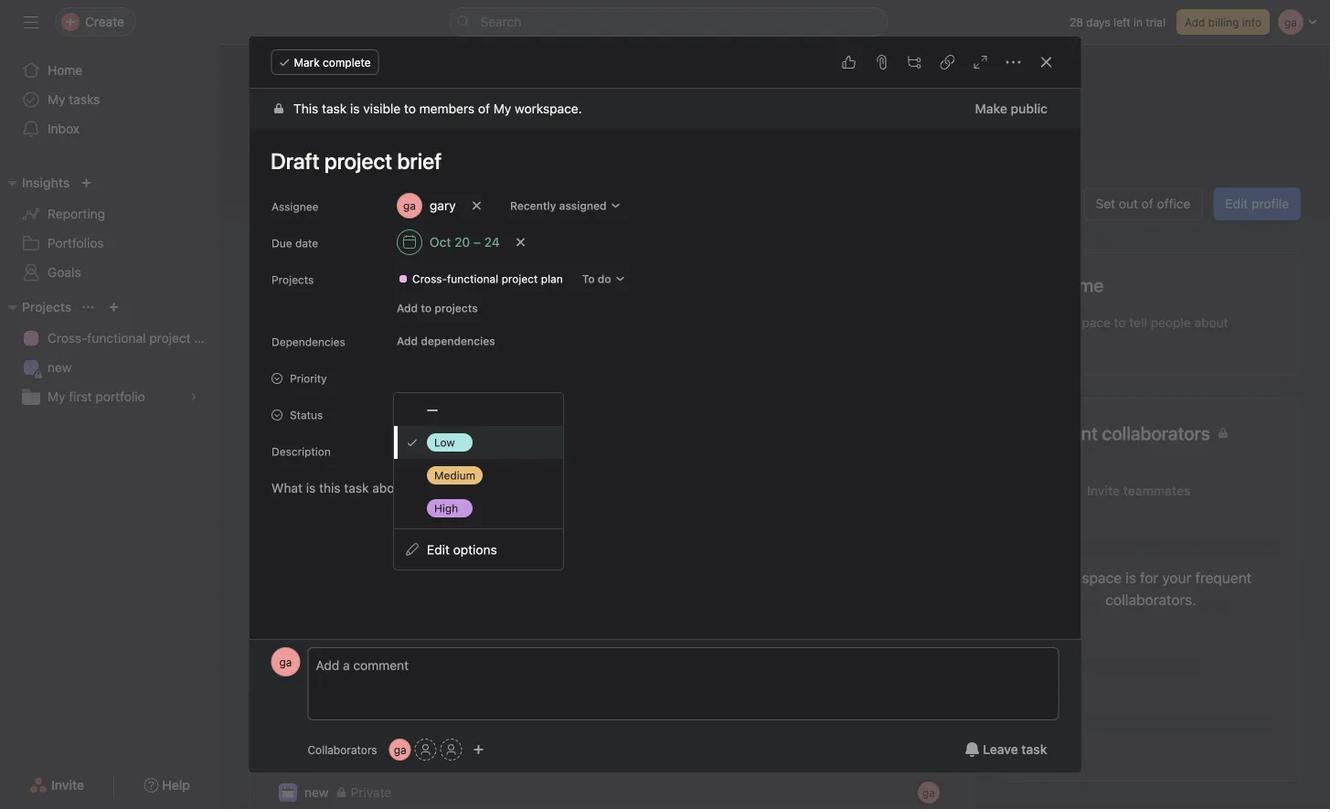 Task type: describe. For each thing, give the bounding box(es) containing it.
set out of office
[[1096, 196, 1191, 211]]

this
[[293, 101, 318, 116]]

this
[[1051, 315, 1072, 330]]

4️⃣ fourth: stay on top of incoming work
[[294, 495, 528, 511]]

right
[[489, 567, 516, 582]]

make inside button
[[975, 101, 1007, 116]]

add billing info
[[1185, 16, 1262, 28]]

public
[[1011, 101, 1048, 116]]

home link
[[11, 56, 209, 85]]

add billing info button
[[1177, 9, 1270, 35]]

plan inside "projects" element
[[194, 331, 219, 346]]

add for add dependencies
[[396, 335, 418, 348]]

20
[[454, 235, 470, 250]]

status
[[289, 409, 323, 422]]

gary inside gary dropdown button
[[429, 198, 456, 213]]

0 likes. click to like this task image
[[842, 55, 856, 70]]

more actions for this task image
[[1006, 55, 1021, 70]]

the
[[390, 567, 409, 582]]

24
[[484, 235, 499, 250]]

by
[[405, 460, 419, 475]]

incoming
[[442, 495, 496, 511]]

profile
[[1252, 196, 1289, 211]]

to inside button
[[421, 302, 431, 315]]

private
[[351, 785, 392, 800]]

global element
[[0, 45, 219, 155]]

collaborating
[[422, 460, 499, 475]]

date
[[295, 237, 318, 250]]

dependencies
[[271, 336, 345, 348]]

this task is visible to members of my workspace.
[[293, 101, 582, 116]]

draft project brief dialog
[[249, 37, 1081, 809]]

edit profile button
[[1214, 187, 1301, 220]]

goals link
[[11, 258, 209, 287]]

search list box
[[449, 7, 888, 37]]

about
[[1195, 315, 1229, 330]]

projects
[[434, 302, 478, 315]]

1 vertical spatial cross-functional project plan link
[[11, 324, 219, 353]]

insights
[[22, 175, 70, 190]]

goals
[[48, 265, 81, 280]]

leave task button
[[953, 733, 1059, 766]]

my inside draft project brief dialog
[[493, 101, 511, 116]]

complete
[[323, 56, 371, 69]]

of inside draft project brief dialog
[[478, 101, 490, 116]]

1 horizontal spatial new
[[305, 785, 329, 800]]

people
[[1151, 315, 1191, 330]]

schedule
[[294, 389, 349, 404]]

projects inside 'main content'
[[271, 273, 313, 286]]

make public button
[[963, 92, 1059, 125]]

you
[[540, 567, 561, 582]]

add for add billing info
[[1185, 16, 1206, 28]]

2️⃣ second: find the layout that's right for you
[[294, 567, 561, 582]]

workspace.
[[514, 101, 582, 116]]

priority
[[289, 372, 327, 385]]

add or remove collaborators image
[[473, 744, 484, 755]]

2 vertical spatial of
[[426, 495, 438, 511]]

to
[[582, 273, 594, 285]]

oct
[[429, 235, 451, 250]]

remove assignee image
[[471, 200, 482, 211]]

0 vertical spatial ga button
[[271, 647, 300, 677]]

1 vertical spatial make
[[346, 424, 378, 439]]

fourth:
[[310, 495, 352, 511]]

my tasks link
[[11, 85, 209, 114]]

my for my tasks
[[48, 92, 65, 107]]

portfolios
[[48, 235, 104, 251]]

my tasks
[[272, 274, 345, 296]]

my recent projects
[[272, 737, 425, 759]]

Completed checkbox
[[268, 457, 290, 479]]

visible
[[363, 101, 400, 116]]

attachments: add a file to this task, draft project brief image
[[875, 55, 889, 70]]

cross- inside "projects" element
[[48, 331, 87, 346]]

tasks
[[69, 92, 100, 107]]

assigned
[[559, 199, 606, 212]]

invite
[[51, 778, 84, 793]]

get
[[348, 531, 369, 546]]

yourself.
[[1024, 335, 1074, 350]]

for
[[520, 567, 536, 582]]

asana
[[517, 460, 553, 475]]

functional inside "projects" element
[[87, 331, 146, 346]]

left
[[1114, 16, 1131, 28]]

my tasks
[[48, 92, 100, 107]]

projects element
[[0, 291, 219, 415]]

cross- inside draft project brief dialog
[[412, 273, 447, 285]]

my first portfolio link
[[11, 382, 209, 412]]

to inside the use this space to tell people about yourself.
[[1115, 315, 1126, 330]]

recently assigned button
[[502, 193, 629, 219]]

schedule kickoff meeting
[[294, 389, 443, 404]]

0 horizontal spatial to
[[404, 101, 416, 116]]

on
[[385, 495, 400, 511]]

first
[[69, 389, 92, 404]]

find
[[362, 567, 387, 582]]

sixth:
[[310, 424, 343, 439]]

6️⃣
[[294, 424, 306, 439]]

home
[[48, 63, 83, 78]]

cross-functional project plan link inside 'main content'
[[390, 270, 570, 288]]



Task type: vqa. For each thing, say whether or not it's contained in the screenshot.
ga button
yes



Task type: locate. For each thing, give the bounding box(es) containing it.
ga button down 2️⃣
[[271, 647, 300, 677]]

4️⃣
[[294, 495, 306, 511]]

recent projects
[[301, 737, 425, 759]]

hide sidebar image
[[24, 15, 38, 29]]

due date
[[271, 237, 318, 250]]

project inside dialog
[[501, 273, 538, 285]]

0 horizontal spatial cross-functional project plan
[[48, 331, 219, 346]]

0 horizontal spatial ga button
[[271, 647, 300, 677]]

to
[[404, 101, 416, 116], [421, 302, 431, 315], [1115, 315, 1126, 330]]

6️⃣ sixth: make work manageable
[[294, 424, 486, 439]]

of right the out
[[1142, 196, 1154, 211]]

0 horizontal spatial project
[[149, 331, 191, 346]]

inbox link
[[11, 114, 209, 144]]

0 vertical spatial make
[[975, 101, 1007, 116]]

projects down due date
[[271, 273, 313, 286]]

0 horizontal spatial projects
[[22, 299, 72, 315]]

time
[[375, 460, 401, 475]]

mark
[[294, 56, 320, 69]]

28
[[1070, 16, 1084, 28]]

cross-functional project plan link down –
[[390, 270, 570, 288]]

main content containing this task is visible to members of my workspace.
[[249, 89, 1081, 809]]

manageable
[[414, 424, 486, 439]]

insights element
[[0, 166, 219, 291]]

with
[[434, 531, 459, 546]]

set
[[1096, 196, 1116, 211]]

add subtask image
[[908, 55, 922, 70]]

2️⃣
[[294, 567, 306, 582]]

5️⃣ fifth: save time by collaborating in asana
[[294, 460, 553, 475]]

top
[[403, 495, 423, 511]]

portfolios link
[[11, 229, 209, 258]]

0 vertical spatial work
[[382, 424, 410, 439]]

projects inside dropdown button
[[22, 299, 72, 315]]

functional up projects
[[447, 273, 498, 285]]

task right leave
[[1022, 742, 1048, 757]]

description
[[271, 445, 330, 458]]

gary left remove assignee icon
[[429, 198, 456, 213]]

0 horizontal spatial functional
[[87, 331, 146, 346]]

frequent collaborators
[[1024, 422, 1211, 444]]

of right members
[[478, 101, 490, 116]]

2 horizontal spatial to
[[1115, 315, 1126, 330]]

new
[[48, 360, 72, 375], [305, 785, 329, 800]]

my left first
[[48, 389, 65, 404]]

cross-functional project plan inside draft project brief dialog
[[412, 273, 563, 285]]

task inside button
[[1022, 742, 1048, 757]]

1 vertical spatial task
[[1022, 742, 1048, 757]]

edit
[[1226, 196, 1248, 211]]

organized
[[372, 531, 431, 546]]

1 vertical spatial cross-functional project plan
[[48, 331, 219, 346]]

tell
[[1130, 315, 1148, 330]]

gary button
[[388, 189, 464, 222]]

kickoff
[[352, 389, 392, 404]]

my left tasks
[[48, 92, 65, 107]]

0 vertical spatial in
[[1134, 16, 1143, 28]]

clear due date image
[[515, 237, 526, 248]]

1 vertical spatial ga button
[[389, 739, 411, 761]]

in
[[1134, 16, 1143, 28], [503, 460, 513, 475]]

work up time
[[382, 424, 410, 439]]

layout
[[413, 567, 449, 582]]

0 horizontal spatial cross-functional project plan link
[[11, 324, 219, 353]]

cross-functional project plan down 24
[[412, 273, 563, 285]]

0 horizontal spatial of
[[426, 495, 438, 511]]

ga button
[[271, 647, 300, 677], [389, 739, 411, 761]]

space
[[1076, 315, 1111, 330]]

1 horizontal spatial work
[[499, 495, 528, 511]]

my for my first portfolio
[[48, 389, 65, 404]]

row
[[390, 369, 414, 396]]

1 horizontal spatial projects
[[271, 273, 313, 286]]

make down schedule kickoff meeting
[[346, 424, 378, 439]]

calendar image
[[283, 787, 294, 798]]

completed image
[[268, 457, 290, 479]]

ga button up private
[[389, 739, 411, 761]]

1 vertical spatial work
[[499, 495, 528, 511]]

1 horizontal spatial cross-
[[412, 273, 447, 285]]

cross- up add to projects button
[[412, 273, 447, 285]]

my first portfolio
[[48, 389, 145, 404]]

leave task
[[983, 742, 1048, 757]]

1 horizontal spatial cross-functional project plan
[[412, 273, 563, 285]]

full screen image
[[973, 55, 988, 70]]

plan inside draft project brief dialog
[[541, 273, 563, 285]]

is
[[350, 101, 359, 116]]

28 days left in trial
[[1070, 16, 1166, 28]]

0 vertical spatial gary
[[424, 115, 480, 150]]

0 vertical spatial of
[[478, 101, 490, 116]]

task for this
[[322, 101, 346, 116]]

use this space to tell people about yourself.
[[1024, 315, 1229, 350]]

work
[[382, 424, 410, 439], [499, 495, 528, 511]]

1 vertical spatial projects
[[22, 299, 72, 315]]

1 vertical spatial cross-
[[48, 331, 87, 346]]

work down asana
[[499, 495, 528, 511]]

project
[[501, 273, 538, 285], [149, 331, 191, 346]]

add down the add to projects
[[396, 335, 418, 348]]

portfolio
[[95, 389, 145, 404]]

1 horizontal spatial project
[[501, 273, 538, 285]]

mark complete
[[294, 56, 371, 69]]

cross-functional project plan inside "projects" element
[[48, 331, 219, 346]]

new inside "projects" element
[[48, 360, 72, 375]]

out
[[1119, 196, 1139, 211]]

1 horizontal spatial cross-functional project plan link
[[390, 270, 570, 288]]

0 vertical spatial projects
[[271, 273, 313, 286]]

gary
[[424, 115, 480, 150], [429, 198, 456, 213]]

my up calendar icon
[[272, 737, 297, 759]]

1 vertical spatial add
[[396, 302, 418, 315]]

1 horizontal spatial of
[[478, 101, 490, 116]]

add to projects button
[[388, 295, 486, 321]]

plan
[[541, 273, 563, 285], [194, 331, 219, 346]]

new up first
[[48, 360, 72, 375]]

0 vertical spatial project
[[501, 273, 538, 285]]

1 vertical spatial of
[[1142, 196, 1154, 211]]

1 horizontal spatial to
[[421, 302, 431, 315]]

0 vertical spatial functional
[[447, 273, 498, 285]]

0 horizontal spatial plan
[[194, 331, 219, 346]]

1 vertical spatial in
[[503, 460, 513, 475]]

oct 20 – 24
[[429, 235, 499, 250]]

3️⃣ third: get organized with sections
[[294, 531, 512, 546]]

invite button
[[17, 769, 96, 802]]

0 horizontal spatial cross-
[[48, 331, 87, 346]]

add left projects
[[396, 302, 418, 315]]

add dependencies button
[[388, 328, 503, 354]]

projects
[[271, 273, 313, 286], [22, 299, 72, 315]]

task for leave
[[1022, 742, 1048, 757]]

my inside global element
[[48, 92, 65, 107]]

cross-functional project plan link up portfolio
[[11, 324, 219, 353]]

search button
[[449, 7, 888, 37]]

of right top
[[426, 495, 438, 511]]

office
[[1157, 196, 1191, 211]]

add to projects
[[396, 302, 478, 315]]

due
[[271, 237, 292, 250]]

project down clear due date icon
[[501, 273, 538, 285]]

add left billing
[[1185, 16, 1206, 28]]

0 vertical spatial cross-
[[412, 273, 447, 285]]

0 vertical spatial task
[[322, 101, 346, 116]]

1 vertical spatial new
[[305, 785, 329, 800]]

1 horizontal spatial functional
[[447, 273, 498, 285]]

gary right visible
[[424, 115, 480, 150]]

info
[[1243, 16, 1262, 28]]

0 horizontal spatial in
[[503, 460, 513, 475]]

1 horizontal spatial make
[[975, 101, 1007, 116]]

2 horizontal spatial of
[[1142, 196, 1154, 211]]

0 vertical spatial new
[[48, 360, 72, 375]]

to left tell
[[1115, 315, 1126, 330]]

my for my recent projects
[[272, 737, 297, 759]]

projects down goals
[[22, 299, 72, 315]]

5️⃣
[[294, 460, 306, 475]]

functional up the new link
[[87, 331, 146, 346]]

2 vertical spatial add
[[396, 335, 418, 348]]

1 vertical spatial gary
[[429, 198, 456, 213]]

0 horizontal spatial work
[[382, 424, 410, 439]]

0 vertical spatial plan
[[541, 273, 563, 285]]

third:
[[310, 531, 344, 546]]

functional inside draft project brief dialog
[[447, 273, 498, 285]]

in right left
[[1134, 16, 1143, 28]]

my inside "link"
[[48, 389, 65, 404]]

1 horizontal spatial in
[[1134, 16, 1143, 28]]

task left is
[[322, 101, 346, 116]]

do
[[597, 273, 611, 285]]

1 vertical spatial functional
[[87, 331, 146, 346]]

add for add to projects
[[396, 302, 418, 315]]

task
[[322, 101, 346, 116], [1022, 742, 1048, 757]]

to left projects
[[421, 302, 431, 315]]

copy task link image
[[941, 55, 955, 70]]

of inside button
[[1142, 196, 1154, 211]]

second:
[[310, 567, 358, 582]]

to right visible
[[404, 101, 416, 116]]

use
[[1024, 315, 1047, 330]]

main content
[[249, 89, 1081, 809]]

trial
[[1146, 16, 1166, 28]]

billing
[[1209, 16, 1240, 28]]

search
[[481, 14, 522, 29]]

my left the workspace.
[[493, 101, 511, 116]]

to do
[[582, 273, 611, 285]]

0 vertical spatial cross-functional project plan
[[412, 273, 563, 285]]

in left asana
[[503, 460, 513, 475]]

cross-functional project plan
[[412, 273, 563, 285], [48, 331, 219, 346]]

0 horizontal spatial task
[[322, 101, 346, 116]]

cross-functional project plan up the new link
[[48, 331, 219, 346]]

collaborators
[[308, 743, 377, 756]]

add dependencies
[[396, 335, 495, 348]]

make left the public on the top right
[[975, 101, 1007, 116]]

assignee
[[271, 200, 318, 213]]

0 vertical spatial cross-functional project plan link
[[390, 270, 570, 288]]

recently assigned
[[510, 199, 606, 212]]

meeting
[[395, 389, 443, 404]]

Task Name text field
[[258, 140, 1059, 182]]

1 vertical spatial project
[[149, 331, 191, 346]]

new link
[[11, 353, 209, 382]]

1 horizontal spatial ga button
[[389, 739, 411, 761]]

1 vertical spatial plan
[[194, 331, 219, 346]]

cross- down projects dropdown button on the left of the page
[[48, 331, 87, 346]]

1 horizontal spatial task
[[1022, 742, 1048, 757]]

reporting
[[48, 206, 105, 221]]

fifth:
[[310, 460, 340, 475]]

mark complete button
[[271, 49, 379, 75]]

ga
[[295, 117, 349, 177], [279, 656, 292, 668], [394, 743, 407, 756], [923, 786, 935, 799]]

reporting link
[[11, 199, 209, 229]]

inbox
[[48, 121, 80, 136]]

0 horizontal spatial make
[[346, 424, 378, 439]]

project up the new link
[[149, 331, 191, 346]]

collapse task pane image
[[1039, 55, 1054, 70]]

save
[[344, 460, 372, 475]]

0 vertical spatial add
[[1185, 16, 1206, 28]]

0 horizontal spatial new
[[48, 360, 72, 375]]

1 horizontal spatial plan
[[541, 273, 563, 285]]

new right calendar icon
[[305, 785, 329, 800]]



